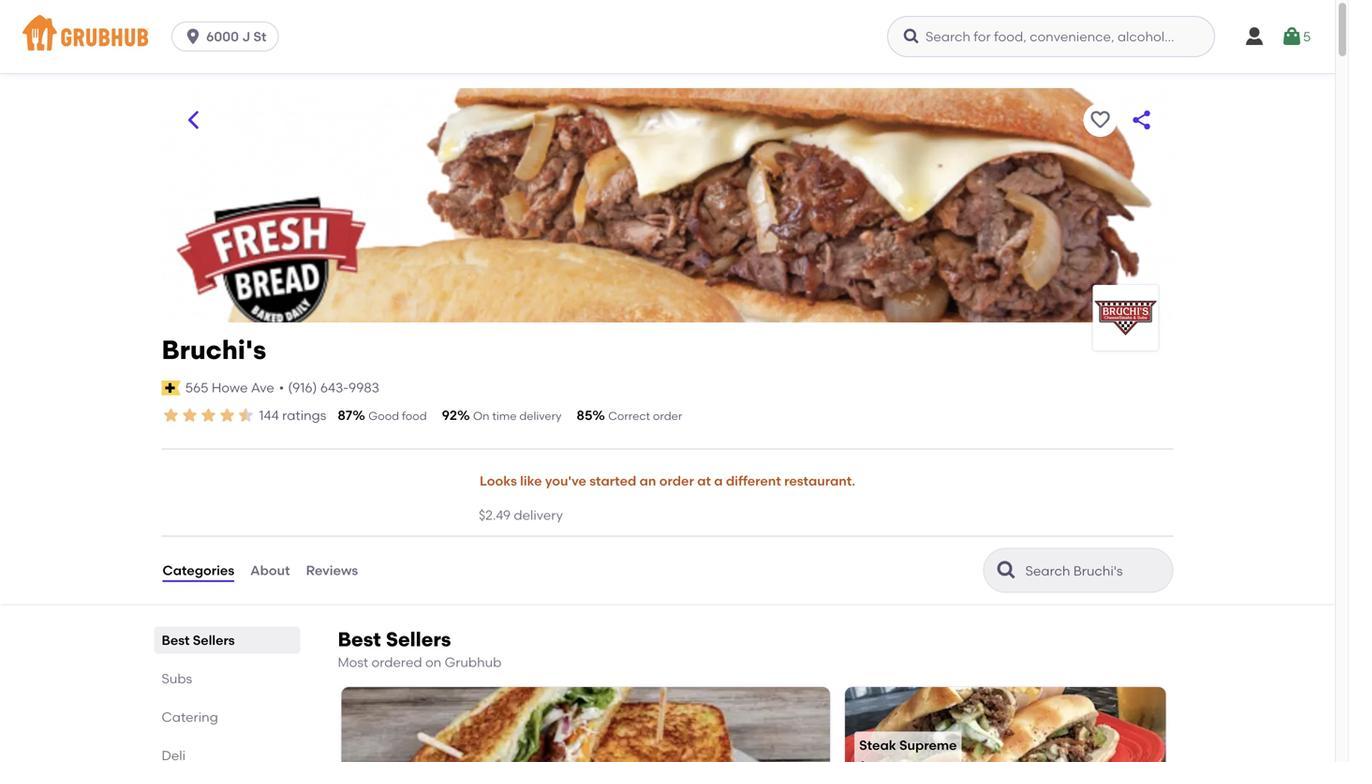 Task type: describe. For each thing, give the bounding box(es) containing it.
different
[[726, 473, 782, 489]]

time
[[492, 409, 517, 423]]

$2.49 delivery
[[479, 507, 563, 523]]

0 vertical spatial delivery
[[520, 409, 562, 423]]

share icon image
[[1131, 109, 1154, 131]]

565 howe ave
[[185, 380, 274, 396]]

subscription pass image
[[162, 380, 181, 395]]

6000 j st button
[[172, 22, 286, 52]]

144 ratings
[[259, 407, 327, 423]]

5
[[1304, 28, 1312, 44]]

144
[[259, 407, 279, 423]]

best for best sellers
[[162, 632, 190, 648]]

(916)
[[288, 380, 317, 396]]

(916) 643-9983 button
[[288, 378, 380, 397]]

looks like you've started an order at a different restaurant. button
[[479, 461, 857, 502]]

6000 j st
[[206, 29, 267, 45]]

a
[[715, 473, 723, 489]]

best sellers most ordered on grubhub
[[338, 628, 502, 670]]

87
[[338, 407, 353, 423]]

subs
[[162, 671, 192, 687]]

• (916) 643-9983
[[279, 380, 380, 396]]

85
[[577, 407, 593, 423]]

caret left icon image
[[182, 109, 205, 131]]

save this restaurant image
[[1090, 109, 1112, 131]]

reviews button
[[305, 537, 359, 604]]

6000
[[206, 29, 239, 45]]

steak supreme button
[[846, 687, 1167, 762]]

reviews
[[306, 562, 358, 578]]

correct order
[[609, 409, 683, 423]]

an
[[640, 473, 657, 489]]

svg image inside 6000 j st button
[[184, 27, 203, 46]]

bruchi's logo image
[[1094, 299, 1159, 337]]

you've
[[545, 473, 587, 489]]

food
[[402, 409, 427, 423]]

•
[[279, 380, 284, 396]]

ratings
[[282, 407, 327, 423]]

about button
[[250, 537, 291, 604]]

on
[[473, 409, 490, 423]]

started
[[590, 473, 637, 489]]

steak supreme
[[860, 737, 958, 753]]

catering
[[162, 709, 218, 725]]

best for best sellers most ordered on grubhub
[[338, 628, 381, 652]]

92
[[442, 407, 458, 423]]

565
[[185, 380, 209, 396]]

at
[[698, 473, 711, 489]]

steak
[[860, 737, 897, 753]]

supreme
[[900, 737, 958, 753]]

on
[[426, 654, 442, 670]]

save this restaurant button
[[1084, 103, 1118, 137]]

like
[[520, 473, 542, 489]]



Task type: locate. For each thing, give the bounding box(es) containing it.
1 horizontal spatial sellers
[[386, 628, 451, 652]]

$2.49
[[479, 507, 511, 523]]

looks like you've started an order at a different restaurant.
[[480, 473, 856, 489]]

5 button
[[1281, 20, 1312, 53]]

ave
[[251, 380, 274, 396]]

0 horizontal spatial sellers
[[193, 632, 235, 648]]

9983
[[349, 380, 380, 396]]

bruchi's
[[162, 334, 266, 366]]

delivery right time
[[520, 409, 562, 423]]

looks
[[480, 473, 517, 489]]

643-
[[320, 380, 349, 396]]

delivery down like
[[514, 507, 563, 523]]

on time delivery
[[473, 409, 562, 423]]

565 howe ave button
[[184, 378, 275, 398]]

order right correct
[[653, 409, 683, 423]]

0 horizontal spatial best
[[162, 632, 190, 648]]

categories
[[163, 562, 235, 578]]

good food
[[369, 409, 427, 423]]

1 vertical spatial order
[[660, 473, 695, 489]]

howe
[[212, 380, 248, 396]]

star icon image
[[162, 406, 180, 425], [180, 406, 199, 425], [199, 406, 218, 425], [218, 406, 237, 425], [237, 406, 255, 425], [237, 406, 255, 425]]

sellers inside best sellers most ordered on grubhub
[[386, 628, 451, 652]]

restaurant.
[[785, 473, 856, 489]]

1 horizontal spatial best
[[338, 628, 381, 652]]

search icon image
[[996, 559, 1019, 582]]

about
[[250, 562, 290, 578]]

1 vertical spatial delivery
[[514, 507, 563, 523]]

best up most
[[338, 628, 381, 652]]

j
[[242, 29, 250, 45]]

sellers down categories button
[[193, 632, 235, 648]]

order
[[653, 409, 683, 423], [660, 473, 695, 489]]

main navigation navigation
[[0, 0, 1336, 73]]

svg image
[[1244, 25, 1267, 48], [1281, 25, 1304, 48], [184, 27, 203, 46], [903, 27, 922, 46]]

sellers for best sellers
[[193, 632, 235, 648]]

Search for food, convenience, alcohol... search field
[[888, 16, 1216, 57]]

good
[[369, 409, 399, 423]]

sellers for best sellers most ordered on grubhub
[[386, 628, 451, 652]]

order inside looks like you've started an order at a different restaurant. button
[[660, 473, 695, 489]]

st
[[254, 29, 267, 45]]

categories button
[[162, 537, 235, 604]]

correct
[[609, 409, 651, 423]]

Search Bruchi's search field
[[1024, 562, 1168, 580]]

0 vertical spatial order
[[653, 409, 683, 423]]

sellers
[[386, 628, 451, 652], [193, 632, 235, 648]]

grubhub
[[445, 654, 502, 670]]

svg image inside the 5 button
[[1281, 25, 1304, 48]]

order left at
[[660, 473, 695, 489]]

best
[[338, 628, 381, 652], [162, 632, 190, 648]]

best sellers
[[162, 632, 235, 648]]

ordered
[[372, 654, 422, 670]]

best up subs
[[162, 632, 190, 648]]

best inside best sellers most ordered on grubhub
[[338, 628, 381, 652]]

sellers up on
[[386, 628, 451, 652]]

delivery
[[520, 409, 562, 423], [514, 507, 563, 523]]

most
[[338, 654, 369, 670]]



Task type: vqa. For each thing, say whether or not it's contained in the screenshot.
Star icon
yes



